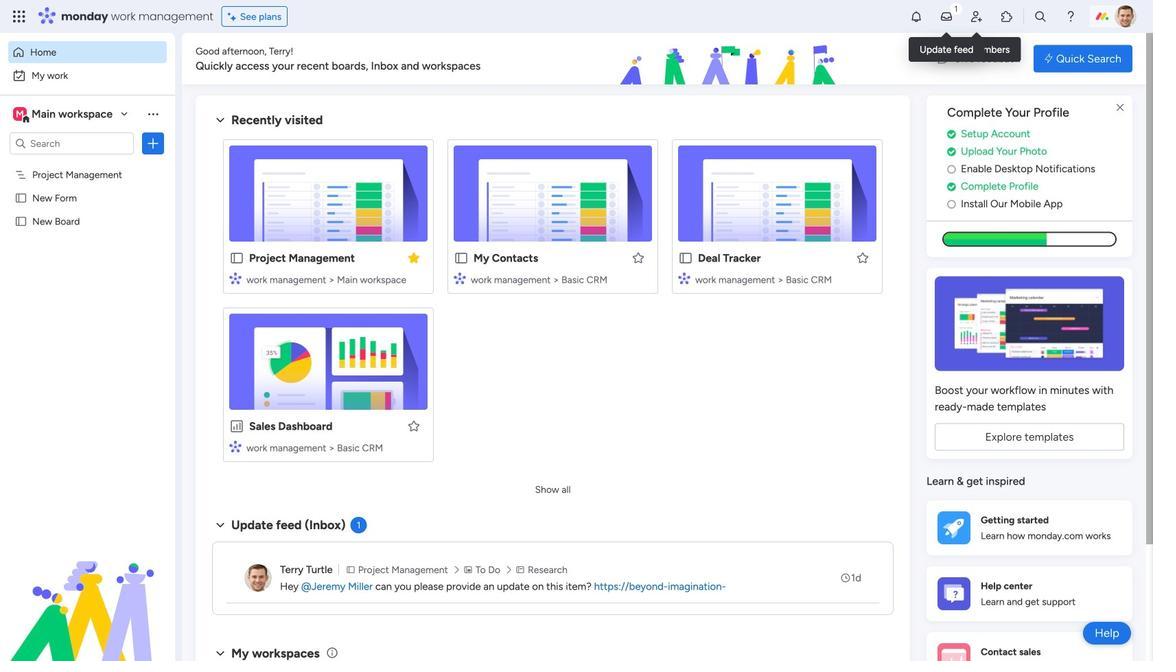 Task type: vqa. For each thing, say whether or not it's contained in the screenshot.
Add view image
no



Task type: locate. For each thing, give the bounding box(es) containing it.
option
[[8, 41, 167, 63], [8, 65, 167, 87], [0, 162, 175, 165]]

list box
[[0, 160, 175, 419]]

select product image
[[12, 10, 26, 23]]

lottie animation element
[[539, 33, 924, 85], [0, 523, 175, 661]]

0 vertical spatial add to favorites image
[[632, 251, 646, 265]]

0 vertical spatial option
[[8, 41, 167, 63]]

0 vertical spatial circle o image
[[948, 164, 957, 174]]

terry turtle image
[[1115, 5, 1137, 27]]

invite members image
[[970, 10, 984, 23]]

close update feed (inbox) image
[[212, 517, 229, 534]]

search everything image
[[1034, 10, 1048, 23]]

1 vertical spatial lottie animation element
[[0, 523, 175, 661]]

0 vertical spatial check circle image
[[948, 129, 957, 139]]

public dashboard image
[[229, 419, 244, 434]]

1 vertical spatial check circle image
[[948, 146, 957, 157]]

templates image image
[[939, 276, 1121, 371]]

1 vertical spatial circle o image
[[948, 199, 957, 209]]

dapulse x slim image
[[1112, 100, 1129, 116]]

0 horizontal spatial lottie animation element
[[0, 523, 175, 661]]

close my workspaces image
[[212, 645, 229, 661]]

public board image for add to favorites icon on the right
[[678, 251, 694, 266]]

0 horizontal spatial add to favorites image
[[407, 419, 421, 433]]

add to favorites image
[[632, 251, 646, 265], [407, 419, 421, 433]]

v2 user feedback image
[[938, 51, 949, 66]]

lottie animation image
[[539, 33, 924, 85], [0, 523, 175, 661]]

circle o image up check circle icon on the top of page
[[948, 164, 957, 174]]

1 horizontal spatial lottie animation element
[[539, 33, 924, 85]]

update feed image
[[940, 10, 954, 23]]

1 vertical spatial add to favorites image
[[407, 419, 421, 433]]

quick search results list box
[[212, 128, 894, 479]]

remove from favorites image
[[407, 251, 421, 265]]

public board image
[[14, 215, 27, 228], [229, 251, 244, 266], [454, 251, 469, 266], [678, 251, 694, 266]]

1 horizontal spatial lottie animation image
[[539, 33, 924, 85]]

1 vertical spatial lottie animation image
[[0, 523, 175, 661]]

1 horizontal spatial add to favorites image
[[632, 251, 646, 265]]

0 vertical spatial lottie animation element
[[539, 33, 924, 85]]

public board image for the rightmost add to favorites image
[[454, 251, 469, 266]]

circle o image down check circle icon on the top of page
[[948, 199, 957, 209]]

circle o image
[[948, 164, 957, 174], [948, 199, 957, 209]]

check circle image
[[948, 129, 957, 139], [948, 146, 957, 157]]

0 vertical spatial lottie animation image
[[539, 33, 924, 85]]



Task type: describe. For each thing, give the bounding box(es) containing it.
2 vertical spatial option
[[0, 162, 175, 165]]

help center element
[[927, 566, 1133, 621]]

1 check circle image from the top
[[948, 129, 957, 139]]

workspace selection element
[[13, 106, 115, 124]]

1 element
[[351, 517, 367, 534]]

check circle image
[[948, 181, 957, 192]]

workspace image
[[13, 106, 27, 122]]

Search in workspace field
[[29, 136, 115, 151]]

0 horizontal spatial lottie animation image
[[0, 523, 175, 661]]

public board image for remove from favorites icon
[[229, 251, 244, 266]]

1 image
[[950, 1, 963, 16]]

public board image
[[14, 192, 27, 205]]

terry turtle image
[[244, 564, 272, 592]]

monday marketplace image
[[1001, 10, 1014, 23]]

notifications image
[[910, 10, 924, 23]]

2 check circle image from the top
[[948, 146, 957, 157]]

1 circle o image from the top
[[948, 164, 957, 174]]

add to favorites image
[[856, 251, 870, 265]]

close recently visited image
[[212, 112, 229, 128]]

2 circle o image from the top
[[948, 199, 957, 209]]

v2 bolt switch image
[[1045, 51, 1053, 66]]

1 vertical spatial option
[[8, 65, 167, 87]]

options image
[[146, 137, 160, 150]]

see plans image
[[228, 9, 240, 24]]

contact sales element
[[927, 632, 1133, 661]]

workspace options image
[[146, 107, 160, 121]]

getting started element
[[927, 500, 1133, 555]]

help image
[[1064, 10, 1078, 23]]



